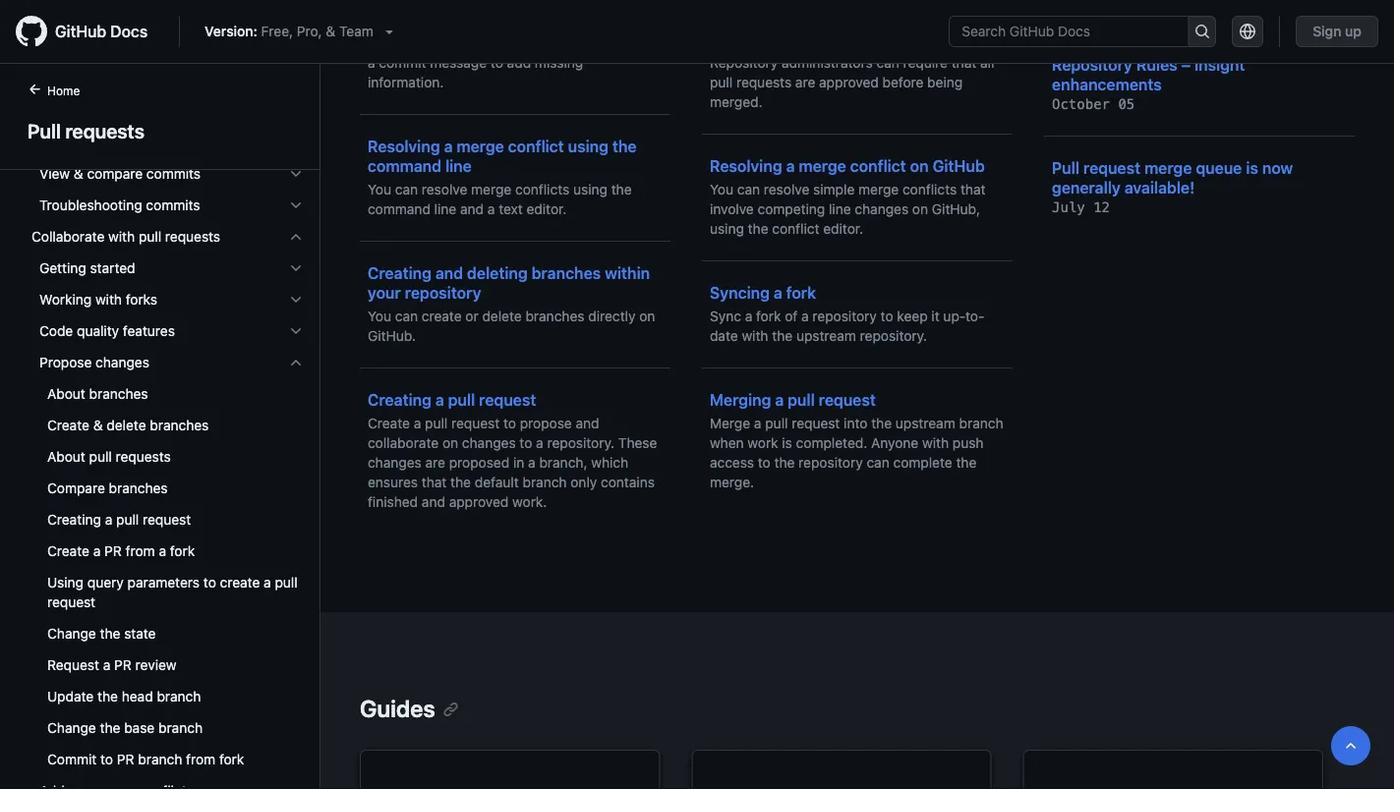 Task type: describe. For each thing, give the bounding box(es) containing it.
editor. inside resolving a merge conflict using the command line you can resolve merge conflicts using the command line and a text editor.
[[527, 201, 567, 217]]

can inside resolving a merge conflict on github you can resolve simple merge conflicts that involve competing line changes on github, using the conflict editor.
[[737, 181, 760, 198]]

resolving a merge conflict using the command line you can resolve merge conflicts using the command line and a text editor.
[[368, 137, 637, 217]]

default
[[475, 474, 519, 491]]

quality
[[77, 323, 119, 339]]

when
[[710, 435, 744, 451]]

to inside merging a pull request merge a pull request into the upstream branch when work is completed. anyone with push access to the repository can complete the merge.
[[758, 455, 771, 471]]

0 vertical spatial github
[[55, 22, 106, 41]]

rules
[[1137, 55, 1178, 74]]

pull requests
[[28, 119, 144, 142]]

which
[[591, 455, 628, 471]]

pull for pull request merge queue is now generally available! july 12
[[1052, 159, 1080, 177]]

work.
[[512, 494, 547, 510]]

0 vertical spatial requests
[[65, 119, 144, 142]]

pull request merge queue is now generally available! july 12
[[1052, 159, 1293, 216]]

changes up proposed
[[462, 435, 516, 451]]

request a pr review
[[47, 657, 177, 674]]

change for change the base branch
[[47, 720, 96, 737]]

generally
[[1052, 178, 1121, 197]]

only
[[571, 474, 597, 491]]

the inside creating a pull request create a pull request to propose and collaborate on changes to a repository. these changes are proposed in a branch, which ensures that the default branch only contains finished and approved work.
[[451, 474, 471, 491]]

conflicts inside resolving a merge conflict on github you can resolve simple merge conflicts that involve competing line changes on github, using the conflict editor.
[[903, 181, 957, 198]]

repository inside merging a pull request merge a pull request into the upstream branch when work is completed. anyone with push access to the repository can complete the merge.
[[799, 455, 863, 471]]

guides
[[360, 695, 435, 723]]

pull requests link
[[24, 116, 296, 146]]

with inside collaborate with pull requests dropdown button
[[108, 229, 135, 245]]

a inside resolving a merge conflict on github you can resolve simple merge conflicts that involve competing line changes on github, using the conflict editor.
[[786, 157, 795, 176]]

request up completed.
[[792, 415, 840, 432]]

request up the into
[[819, 391, 876, 410]]

2 vertical spatial requests
[[116, 449, 171, 465]]

insight
[[1195, 55, 1245, 74]]

triangle down image
[[381, 24, 397, 39]]

commit to pr branch from fork
[[47, 752, 244, 768]]

using
[[47, 575, 84, 591]]

branches down about branches link
[[150, 417, 209, 434]]

create a pr from a fork link
[[24, 536, 312, 567]]

commit to pr branch from fork link
[[24, 744, 312, 776]]

docs
[[110, 22, 148, 41]]

and down are
[[422, 494, 445, 510]]

create & delete branches
[[47, 417, 209, 434]]

work
[[748, 435, 778, 451]]

branches up creating a pull request
[[109, 480, 168, 497]]

the inside resolving a merge conflict on github you can resolve simple merge conflicts that involve competing line changes on github, using the conflict editor.
[[748, 221, 769, 237]]

sign up
[[1313, 23, 1362, 39]]

create inside creating and deleting branches within your repository you can create or delete branches directly on github.
[[422, 308, 462, 324]]

change the base branch link
[[24, 713, 312, 744]]

branch,
[[539, 455, 588, 471]]

sc 9kayk9 0 image for working with forks
[[288, 261, 304, 276]]

–
[[1182, 55, 1191, 74]]

finished
[[368, 494, 418, 510]]

request a pr review link
[[24, 650, 312, 681]]

creating a pull request create a pull request to propose and collaborate on changes to a repository. these changes are proposed in a branch, which ensures that the default branch only contains finished and approved work.
[[368, 391, 657, 510]]

sign
[[1313, 23, 1342, 39]]

sc 9kayk9 0 image inside working with forks dropdown button
[[288, 292, 304, 308]]

pull requests element
[[0, 72, 321, 790]]

branches left directly
[[526, 308, 585, 324]]

request inside the pull request merge queue is now generally available! july 12
[[1084, 159, 1141, 177]]

creating a pull request
[[47, 512, 191, 528]]

text
[[499, 201, 523, 217]]

features
[[123, 323, 175, 339]]

merge
[[710, 415, 750, 432]]

repository inside creating and deleting branches within your repository you can create or delete branches directly on github.
[[405, 284, 481, 302]]

with inside working with forks dropdown button
[[95, 292, 122, 308]]

collaborate with pull requests
[[31, 229, 220, 245]]

pull inside using query parameters to create a pull request
[[275, 575, 298, 591]]

working with forks button
[[24, 284, 312, 316]]

branches up create & delete branches
[[89, 386, 148, 402]]

guides link
[[360, 695, 459, 723]]

to up in
[[520, 435, 532, 451]]

now
[[1262, 159, 1293, 177]]

select language: current language is english image
[[1240, 24, 1256, 39]]

october
[[1052, 96, 1110, 112]]

complete
[[893, 455, 953, 471]]

change the state
[[47, 626, 156, 642]]

syncing
[[710, 284, 770, 302]]

1 vertical spatial using
[[573, 181, 608, 198]]

approved
[[449, 494, 509, 510]]

code quality features button
[[24, 316, 312, 347]]

directly
[[588, 308, 636, 324]]

using query parameters to create a pull request link
[[24, 567, 312, 619]]

about pull requests link
[[24, 442, 312, 473]]

branches left within
[[532, 264, 601, 283]]

delete inside propose changes element
[[107, 417, 146, 434]]

with inside syncing a fork sync a fork of a repository to keep it up-to- date with the upstream repository.
[[742, 328, 768, 344]]

merge for can
[[799, 157, 846, 176]]

and right propose
[[576, 415, 599, 432]]

sc 9kayk9 0 image for collaborate with pull requests
[[288, 229, 304, 245]]

creating and deleting branches within your repository you can create or delete branches directly on github.
[[368, 264, 655, 344]]

sc 9kayk9 0 image for code quality features
[[288, 324, 304, 339]]

line inside resolving a merge conflict on github you can resolve simple merge conflicts that involve competing line changes on github, using the conflict editor.
[[829, 201, 851, 217]]

and inside creating and deleting branches within your repository you can create or delete branches directly on github.
[[435, 264, 463, 283]]

up-
[[943, 308, 966, 324]]

getting started button
[[24, 253, 312, 284]]

Search GitHub Docs search field
[[950, 17, 1188, 46]]

delete inside creating and deleting branches within your repository you can create or delete branches directly on github.
[[482, 308, 522, 324]]

is inside the pull request merge queue is now generally available! july 12
[[1246, 159, 1259, 177]]

conflict for using
[[508, 137, 564, 156]]

base
[[124, 720, 155, 737]]

fork for commit
[[219, 752, 244, 768]]

query
[[87, 575, 124, 591]]

repository. inside syncing a fork sync a fork of a repository to keep it up-to- date with the upstream repository.
[[860, 328, 927, 344]]

1 vertical spatial from
[[186, 752, 216, 768]]

branch for change the base branch
[[158, 720, 203, 737]]

about branches link
[[24, 379, 312, 410]]

enhancements
[[1052, 75, 1162, 93]]

scroll to top image
[[1343, 738, 1359, 754]]

completed.
[[796, 435, 868, 451]]

propose changes element containing about branches
[[16, 379, 320, 776]]

merging
[[710, 391, 771, 410]]

that inside resolving a merge conflict on github you can resolve simple merge conflicts that involve competing line changes on github, using the conflict editor.
[[961, 181, 986, 198]]

branch inside creating a pull request create a pull request to propose and collaborate on changes to a repository. these changes are proposed in a branch, which ensures that the default branch only contains finished and approved work.
[[523, 474, 567, 491]]

collaborate with pull requests element containing getting started
[[16, 253, 320, 790]]

sign up link
[[1296, 16, 1379, 47]]

getting started
[[39, 260, 135, 276]]

0 horizontal spatial from
[[125, 543, 155, 560]]

syncing a fork sync a fork of a repository to keep it up-to- date with the upstream repository.
[[710, 284, 985, 344]]

you inside resolving a merge conflict on github you can resolve simple merge conflicts that involve competing line changes on github, using the conflict editor.
[[710, 181, 734, 198]]

with inside merging a pull request merge a pull request into the upstream branch when work is completed. anyone with push access to the repository can complete the merge.
[[922, 435, 949, 451]]

the inside syncing a fork sync a fork of a repository to keep it up-to- date with the upstream repository.
[[772, 328, 793, 344]]

create for create a pr from a fork
[[47, 543, 89, 560]]

repository
[[1052, 55, 1133, 74]]

changes up the ensures
[[368, 455, 422, 471]]

conflict for on
[[850, 157, 906, 176]]

github,
[[932, 201, 980, 217]]

pull for pull requests
[[28, 119, 61, 142]]

change the state link
[[24, 619, 312, 650]]

fork up of
[[786, 284, 816, 302]]

resolving a merge conflict on github you can resolve simple merge conflicts that involve competing line changes on github, using the conflict editor.
[[710, 157, 986, 237]]

1 command from the top
[[368, 157, 442, 176]]

editor. inside resolving a merge conflict on github you can resolve simple merge conflicts that involve competing line changes on github, using the conflict editor.
[[823, 221, 864, 237]]

propose
[[520, 415, 572, 432]]

access
[[710, 455, 754, 471]]

update the head branch link
[[24, 681, 312, 713]]

12
[[1094, 200, 1110, 216]]

these
[[618, 435, 657, 451]]

create & delete branches link
[[24, 410, 312, 442]]

pull inside dropdown button
[[139, 229, 161, 245]]

sc 9kayk9 0 image for troubleshooting commits
[[288, 166, 304, 182]]

forks
[[126, 292, 157, 308]]

on inside creating and deleting branches within your repository you can create or delete branches directly on github.
[[639, 308, 655, 324]]

branch for update the head branch
[[157, 689, 201, 705]]

about branches
[[47, 386, 148, 402]]

branch for commit to pr branch from fork
[[138, 752, 182, 768]]



Task type: locate. For each thing, give the bounding box(es) containing it.
1 horizontal spatial resolving
[[710, 157, 782, 176]]

2 commits from the top
[[146, 197, 200, 213]]

pr for from
[[104, 543, 122, 560]]

deleting
[[467, 264, 528, 283]]

sc 9kayk9 0 image inside troubleshooting commits dropdown button
[[288, 198, 304, 213]]

upstream down of
[[796, 328, 856, 344]]

0 horizontal spatial that
[[422, 474, 447, 491]]

0 vertical spatial pr
[[104, 543, 122, 560]]

editor. down simple
[[823, 221, 864, 237]]

in
[[513, 455, 524, 471]]

is left now
[[1246, 159, 1259, 177]]

about down propose
[[47, 386, 85, 402]]

fork for create
[[170, 543, 195, 560]]

& for create & delete branches
[[93, 417, 103, 434]]

request inside using query parameters to create a pull request
[[47, 594, 95, 611]]

1 vertical spatial delete
[[107, 417, 146, 434]]

sc 9kayk9 0 image inside view & compare commits dropdown button
[[288, 166, 304, 182]]

commits down view & compare commits dropdown button
[[146, 197, 200, 213]]

&
[[326, 23, 336, 39], [74, 166, 83, 182], [93, 417, 103, 434]]

working with forks
[[39, 292, 157, 308]]

repository down completed.
[[799, 455, 863, 471]]

sc 9kayk9 0 image
[[288, 198, 304, 213], [288, 229, 304, 245], [288, 324, 304, 339], [288, 355, 304, 371]]

0 vertical spatial from
[[125, 543, 155, 560]]

0 horizontal spatial pull
[[28, 119, 61, 142]]

1 horizontal spatial conflicts
[[903, 181, 957, 198]]

0 vertical spatial pull
[[28, 119, 61, 142]]

create inside creating a pull request create a pull request to propose and collaborate on changes to a repository. these changes are proposed in a branch, which ensures that the default branch only contains finished and approved work.
[[368, 415, 410, 432]]

4 sc 9kayk9 0 image from the top
[[288, 355, 304, 371]]

using query parameters to create a pull request
[[47, 575, 298, 611]]

anyone
[[871, 435, 919, 451]]

2 sc 9kayk9 0 image from the top
[[288, 229, 304, 245]]

None search field
[[949, 16, 1217, 47]]

fork down "creating a pull request" link
[[170, 543, 195, 560]]

1 vertical spatial upstream
[[896, 415, 956, 432]]

0 horizontal spatial delete
[[107, 417, 146, 434]]

sc 9kayk9 0 image inside 'getting started' dropdown button
[[288, 261, 304, 276]]

1 vertical spatial requests
[[165, 229, 220, 245]]

fork for syncing
[[756, 308, 781, 324]]

about pull requests
[[47, 449, 171, 465]]

that up github,
[[961, 181, 986, 198]]

pro,
[[297, 23, 322, 39]]

0 horizontal spatial github
[[55, 22, 106, 41]]

1 vertical spatial command
[[368, 201, 431, 217]]

pr for branch
[[117, 752, 134, 768]]

about for about pull requests
[[47, 449, 85, 465]]

view & compare commits button
[[24, 158, 312, 190]]

and left "deleting" on the left top of page
[[435, 264, 463, 283]]

sc 9kayk9 0 image for troubleshooting commits
[[288, 198, 304, 213]]

repository
[[405, 284, 481, 302], [813, 308, 877, 324], [799, 455, 863, 471]]

proposed
[[449, 455, 510, 471]]

queue
[[1196, 159, 1242, 177]]

github inside resolving a merge conflict on github you can resolve simple merge conflicts that involve competing line changes on github, using the conflict editor.
[[933, 157, 985, 176]]

fork down change the base branch link
[[219, 752, 244, 768]]

working
[[39, 292, 92, 308]]

branch down update the head branch link
[[158, 720, 203, 737]]

change for change the state
[[47, 626, 96, 642]]

1 vertical spatial &
[[74, 166, 83, 182]]

2 vertical spatial &
[[93, 417, 103, 434]]

1 vertical spatial pr
[[114, 657, 132, 674]]

0 horizontal spatial upstream
[[796, 328, 856, 344]]

create for create & delete branches
[[47, 417, 89, 434]]

2 about from the top
[[47, 449, 85, 465]]

2 horizontal spatial conflict
[[850, 157, 906, 176]]

1 vertical spatial is
[[782, 435, 792, 451]]

is inside merging a pull request merge a pull request into the upstream branch when work is completed. anyone with push access to the repository can complete the merge.
[[782, 435, 792, 451]]

upstream inside merging a pull request merge a pull request into the upstream branch when work is completed. anyone with push access to the repository can complete the merge.
[[896, 415, 956, 432]]

collaborate
[[368, 435, 439, 451]]

contains
[[601, 474, 655, 491]]

0 vertical spatial resolving
[[368, 137, 440, 156]]

keep
[[897, 308, 928, 324]]

3 sc 9kayk9 0 image from the top
[[288, 292, 304, 308]]

1 propose changes element from the top
[[16, 347, 320, 776]]

0 vertical spatial repository
[[405, 284, 481, 302]]

0 vertical spatial delete
[[482, 308, 522, 324]]

0 horizontal spatial &
[[74, 166, 83, 182]]

0 vertical spatial create
[[422, 308, 462, 324]]

github docs link
[[16, 16, 163, 47]]

change
[[47, 626, 96, 642], [47, 720, 96, 737]]

creating inside creating a pull request create a pull request to propose and collaborate on changes to a repository. these changes are proposed in a branch, which ensures that the default branch only contains finished and approved work.
[[368, 391, 432, 410]]

requests
[[65, 119, 144, 142], [165, 229, 220, 245], [116, 449, 171, 465]]

creating inside propose changes element
[[47, 512, 101, 528]]

request up proposed
[[451, 415, 500, 432]]

1 vertical spatial resolving
[[710, 157, 782, 176]]

to right commit
[[100, 752, 113, 768]]

creating inside creating and deleting branches within your repository you can create or delete branches directly on github.
[[368, 264, 432, 283]]

changes inside resolving a merge conflict on github you can resolve simple merge conflicts that involve competing line changes on github, using the conflict editor.
[[855, 201, 909, 217]]

merge for available!
[[1145, 159, 1192, 177]]

creating for your
[[368, 264, 432, 283]]

merge.
[[710, 474, 754, 491]]

conflicts up github,
[[903, 181, 957, 198]]

3 sc 9kayk9 0 image from the top
[[288, 324, 304, 339]]

home link
[[20, 82, 111, 101]]

collaborate with pull requests element
[[16, 221, 320, 790], [16, 253, 320, 790]]

repository. up branch,
[[547, 435, 615, 451]]

1 horizontal spatial from
[[186, 752, 216, 768]]

to
[[881, 308, 893, 324], [503, 415, 516, 432], [520, 435, 532, 451], [758, 455, 771, 471], [203, 575, 216, 591], [100, 752, 113, 768]]

1 vertical spatial creating
[[368, 391, 432, 410]]

2 conflicts from the left
[[903, 181, 957, 198]]

1 vertical spatial repository.
[[547, 435, 615, 451]]

getting
[[39, 260, 86, 276]]

2 resolve from the left
[[764, 181, 810, 198]]

is right the work
[[782, 435, 792, 451]]

2 vertical spatial repository
[[799, 455, 863, 471]]

and
[[460, 201, 484, 217], [435, 264, 463, 283], [576, 415, 599, 432], [422, 494, 445, 510]]

to inside syncing a fork sync a fork of a repository to keep it up-to- date with the upstream repository.
[[881, 308, 893, 324]]

1 horizontal spatial github
[[933, 157, 985, 176]]

1 vertical spatial about
[[47, 449, 85, 465]]

request up propose
[[479, 391, 536, 410]]

sc 9kayk9 0 image inside code quality features dropdown button
[[288, 324, 304, 339]]

repository. down keep
[[860, 328, 927, 344]]

to left propose
[[503, 415, 516, 432]]

create up collaborate
[[368, 415, 410, 432]]

view
[[39, 166, 70, 182]]

change up request
[[47, 626, 96, 642]]

1 horizontal spatial create
[[422, 308, 462, 324]]

0 vertical spatial creating
[[368, 264, 432, 283]]

2 sc 9kayk9 0 image from the top
[[288, 261, 304, 276]]

1 horizontal spatial that
[[961, 181, 986, 198]]

conflict inside resolving a merge conflict using the command line you can resolve merge conflicts using the command line and a text editor.
[[508, 137, 564, 156]]

2 vertical spatial creating
[[47, 512, 101, 528]]

october 05 element
[[1052, 96, 1135, 112]]

started
[[90, 260, 135, 276]]

2 horizontal spatial &
[[326, 23, 336, 39]]

1 vertical spatial pull
[[1052, 159, 1080, 177]]

1 vertical spatial that
[[422, 474, 447, 491]]

and left text
[[460, 201, 484, 217]]

1 horizontal spatial is
[[1246, 159, 1259, 177]]

0 horizontal spatial resolve
[[422, 181, 467, 198]]

0 vertical spatial &
[[326, 23, 336, 39]]

about inside about branches link
[[47, 386, 85, 402]]

pr down creating a pull request
[[104, 543, 122, 560]]

& right the view
[[74, 166, 83, 182]]

create inside using query parameters to create a pull request
[[220, 575, 260, 591]]

0 vertical spatial commits
[[146, 166, 201, 182]]

create
[[422, 308, 462, 324], [220, 575, 260, 591]]

to right the 'parameters'
[[203, 575, 216, 591]]

of
[[785, 308, 798, 324]]

1 vertical spatial github
[[933, 157, 985, 176]]

0 vertical spatial editor.
[[527, 201, 567, 217]]

editor.
[[527, 201, 567, 217], [823, 221, 864, 237]]

can inside resolving a merge conflict using the command line you can resolve merge conflicts using the command line and a text editor.
[[395, 181, 418, 198]]

github.
[[368, 328, 416, 344]]

1 sc 9kayk9 0 image from the top
[[288, 198, 304, 213]]

pull up the view
[[28, 119, 61, 142]]

can inside creating and deleting branches within your repository you can create or delete branches directly on github.
[[395, 308, 418, 324]]

0 horizontal spatial conflict
[[508, 137, 564, 156]]

2 vertical spatial conflict
[[772, 221, 820, 237]]

requests up compare
[[65, 119, 144, 142]]

branch up work.
[[523, 474, 567, 491]]

1 vertical spatial editor.
[[823, 221, 864, 237]]

create down about branches
[[47, 417, 89, 434]]

conflicts up text
[[515, 181, 570, 198]]

to inside using query parameters to create a pull request
[[203, 575, 216, 591]]

fork left of
[[756, 308, 781, 324]]

merge for line
[[457, 137, 504, 156]]

1 conflicts from the left
[[515, 181, 570, 198]]

0 vertical spatial using
[[568, 137, 609, 156]]

& down about branches
[[93, 417, 103, 434]]

branch down change the base branch link
[[138, 752, 182, 768]]

repository inside syncing a fork sync a fork of a repository to keep it up-to- date with the upstream repository.
[[813, 308, 877, 324]]

& inside dropdown button
[[74, 166, 83, 182]]

2 vertical spatial pr
[[117, 752, 134, 768]]

push
[[953, 435, 984, 451]]

command
[[368, 157, 442, 176], [368, 201, 431, 217]]

troubleshooting
[[39, 197, 142, 213]]

2 collaborate with pull requests element from the top
[[16, 253, 320, 790]]

with right date
[[742, 328, 768, 344]]

1 horizontal spatial repository.
[[860, 328, 927, 344]]

delete up the about pull requests
[[107, 417, 146, 434]]

create right the 'parameters'
[[220, 575, 260, 591]]

pull inside the pull request merge queue is now generally available! july 12
[[1052, 159, 1080, 177]]

1 vertical spatial conflict
[[850, 157, 906, 176]]

commits inside troubleshooting commits dropdown button
[[146, 197, 200, 213]]

pull up generally
[[1052, 159, 1080, 177]]

free,
[[261, 23, 293, 39]]

0 horizontal spatial create
[[220, 575, 260, 591]]

collaborate with pull requests element containing collaborate with pull requests
[[16, 221, 320, 790]]

creating up collaborate
[[368, 391, 432, 410]]

are
[[425, 455, 445, 471]]

1 commits from the top
[[146, 166, 201, 182]]

from down creating a pull request
[[125, 543, 155, 560]]

search image
[[1195, 24, 1210, 39]]

& right pro,
[[326, 23, 336, 39]]

version: free, pro, & team
[[205, 23, 373, 39]]

delete right the or
[[482, 308, 522, 324]]

0 vertical spatial that
[[961, 181, 986, 198]]

resolving for command
[[368, 137, 440, 156]]

pr down change the base branch in the left bottom of the page
[[117, 752, 134, 768]]

resolve inside resolving a merge conflict on github you can resolve simple merge conflicts that involve competing line changes on github, using the conflict editor.
[[764, 181, 810, 198]]

into
[[844, 415, 868, 432]]

pr for review
[[114, 657, 132, 674]]

2 propose changes element from the top
[[16, 379, 320, 776]]

upstream inside syncing a fork sync a fork of a repository to keep it up-to- date with the upstream repository.
[[796, 328, 856, 344]]

conflict down competing at the right of page
[[772, 221, 820, 237]]

0 vertical spatial sc 9kayk9 0 image
[[288, 166, 304, 182]]

github left the docs
[[55, 22, 106, 41]]

0 vertical spatial about
[[47, 386, 85, 402]]

1 horizontal spatial editor.
[[823, 221, 864, 237]]

editor. right text
[[527, 201, 567, 217]]

commits
[[146, 166, 201, 182], [146, 197, 200, 213]]

github
[[55, 22, 106, 41], [933, 157, 985, 176]]

with up code quality features
[[95, 292, 122, 308]]

line
[[445, 157, 472, 176], [434, 201, 457, 217], [829, 201, 851, 217]]

0 horizontal spatial conflicts
[[515, 181, 570, 198]]

to-
[[966, 308, 985, 324]]

1 vertical spatial change
[[47, 720, 96, 737]]

0 vertical spatial change
[[47, 626, 96, 642]]

merge inside the pull request merge queue is now generally available! july 12
[[1145, 159, 1192, 177]]

about up compare
[[47, 449, 85, 465]]

0 horizontal spatial resolving
[[368, 137, 440, 156]]

0 vertical spatial command
[[368, 157, 442, 176]]

or
[[466, 308, 479, 324]]

propose changes element
[[16, 347, 320, 776], [16, 379, 320, 776]]

resolving
[[368, 137, 440, 156], [710, 157, 782, 176]]

collaborate
[[31, 229, 105, 245]]

repository.
[[860, 328, 927, 344], [547, 435, 615, 451]]

state
[[124, 626, 156, 642]]

repository up the or
[[405, 284, 481, 302]]

1 horizontal spatial &
[[93, 417, 103, 434]]

changes down code quality features
[[96, 354, 149, 371]]

with up the complete
[[922, 435, 949, 451]]

changes left github,
[[855, 201, 909, 217]]

1 horizontal spatial upstream
[[896, 415, 956, 432]]

0 vertical spatial upstream
[[796, 328, 856, 344]]

home
[[47, 84, 80, 97]]

branch down request a pr review link
[[157, 689, 201, 705]]

sc 9kayk9 0 image
[[288, 166, 304, 182], [288, 261, 304, 276], [288, 292, 304, 308]]

request down compare branches link
[[143, 512, 191, 528]]

involve
[[710, 201, 754, 217]]

requests down troubleshooting commits dropdown button
[[165, 229, 220, 245]]

resolving for you
[[710, 157, 782, 176]]

head
[[122, 689, 153, 705]]

a
[[444, 137, 453, 156], [786, 157, 795, 176], [488, 201, 495, 217], [774, 284, 782, 302], [745, 308, 753, 324], [801, 308, 809, 324], [435, 391, 444, 410], [775, 391, 784, 410], [414, 415, 421, 432], [754, 415, 762, 432], [536, 435, 544, 451], [528, 455, 536, 471], [105, 512, 112, 528], [93, 543, 101, 560], [159, 543, 166, 560], [264, 575, 271, 591], [103, 657, 110, 674]]

that inside creating a pull request create a pull request to propose and collaborate on changes to a repository. these changes are proposed in a branch, which ensures that the default branch only contains finished and approved work.
[[422, 474, 447, 491]]

1 horizontal spatial delete
[[482, 308, 522, 324]]

can
[[395, 181, 418, 198], [737, 181, 760, 198], [395, 308, 418, 324], [867, 455, 890, 471]]

creating down compare
[[47, 512, 101, 528]]

propose changes
[[39, 354, 149, 371]]

using inside resolving a merge conflict on github you can resolve simple merge conflicts that involve competing line changes on github, using the conflict editor.
[[710, 221, 744, 237]]

1 vertical spatial sc 9kayk9 0 image
[[288, 261, 304, 276]]

changes inside dropdown button
[[96, 354, 149, 371]]

that down are
[[422, 474, 447, 491]]

1 about from the top
[[47, 386, 85, 402]]

1 vertical spatial create
[[220, 575, 260, 591]]

1 vertical spatial repository
[[813, 308, 877, 324]]

from down change the base branch link
[[186, 752, 216, 768]]

compare
[[87, 166, 143, 182]]

and inside resolving a merge conflict using the command line you can resolve merge conflicts using the command line and a text editor.
[[460, 201, 484, 217]]

github up github,
[[933, 157, 985, 176]]

it
[[932, 308, 940, 324]]

request down using
[[47, 594, 95, 611]]

branch
[[959, 415, 1004, 432], [523, 474, 567, 491], [157, 689, 201, 705], [158, 720, 203, 737], [138, 752, 182, 768]]

sc 9kayk9 0 image inside collaborate with pull requests dropdown button
[[288, 229, 304, 245]]

requests down create & delete branches
[[116, 449, 171, 465]]

0 horizontal spatial repository.
[[547, 435, 615, 451]]

request up generally
[[1084, 159, 1141, 177]]

resolve inside resolving a merge conflict using the command line you can resolve merge conflicts using the command line and a text editor.
[[422, 181, 467, 198]]

0 vertical spatial is
[[1246, 159, 1259, 177]]

1 horizontal spatial conflict
[[772, 221, 820, 237]]

compare
[[47, 480, 105, 497]]

code quality features
[[39, 323, 175, 339]]

2 change from the top
[[47, 720, 96, 737]]

july 12 element
[[1052, 200, 1110, 216]]

05
[[1118, 96, 1135, 112]]

propose changes element containing propose changes
[[16, 347, 320, 776]]

on inside creating a pull request create a pull request to propose and collaborate on changes to a repository. these changes are proposed in a branch, which ensures that the default branch only contains finished and approved work.
[[442, 435, 458, 451]]

compare branches link
[[24, 473, 312, 504]]

upstream up anyone
[[896, 415, 956, 432]]

& inside propose changes element
[[93, 417, 103, 434]]

can inside merging a pull request merge a pull request into the upstream branch when work is completed. anyone with push access to the repository can complete the merge.
[[867, 455, 890, 471]]

1 resolve from the left
[[422, 181, 467, 198]]

sc 9kayk9 0 image for propose changes
[[288, 355, 304, 371]]

to down the work
[[758, 455, 771, 471]]

collaborate with pull requests button
[[24, 221, 312, 253]]

0 horizontal spatial editor.
[[527, 201, 567, 217]]

0 vertical spatial repository.
[[860, 328, 927, 344]]

review
[[135, 657, 177, 674]]

a inside using query parameters to create a pull request
[[264, 575, 271, 591]]

branch up push
[[959, 415, 1004, 432]]

your
[[368, 284, 401, 302]]

change up commit
[[47, 720, 96, 737]]

github docs
[[55, 22, 148, 41]]

about inside about pull requests link
[[47, 449, 85, 465]]

repository right of
[[813, 308, 877, 324]]

with down troubleshooting commits
[[108, 229, 135, 245]]

0 vertical spatial conflict
[[508, 137, 564, 156]]

propose changes button
[[24, 347, 312, 379]]

change the base branch
[[47, 720, 203, 737]]

branch inside merging a pull request merge a pull request into the upstream branch when work is completed. anyone with push access to the repository can complete the merge.
[[959, 415, 1004, 432]]

1 horizontal spatial resolve
[[764, 181, 810, 198]]

requests inside dropdown button
[[165, 229, 220, 245]]

conflicts inside resolving a merge conflict using the command line you can resolve merge conflicts using the command line and a text editor.
[[515, 181, 570, 198]]

conflict up text
[[508, 137, 564, 156]]

version:
[[205, 23, 258, 39]]

is
[[1246, 159, 1259, 177], [782, 435, 792, 451]]

up
[[1345, 23, 1362, 39]]

2 command from the top
[[368, 201, 431, 217]]

1 horizontal spatial pull
[[1052, 159, 1080, 177]]

resolving inside resolving a merge conflict on github you can resolve simple merge conflicts that involve competing line changes on github, using the conflict editor.
[[710, 157, 782, 176]]

code
[[39, 323, 73, 339]]

you inside resolving a merge conflict using the command line you can resolve merge conflicts using the command line and a text editor.
[[368, 181, 391, 198]]

2 vertical spatial sc 9kayk9 0 image
[[288, 292, 304, 308]]

& for view & compare commits
[[74, 166, 83, 182]]

resolving inside resolving a merge conflict using the command line you can resolve merge conflicts using the command line and a text editor.
[[368, 137, 440, 156]]

with
[[108, 229, 135, 245], [95, 292, 122, 308], [742, 328, 768, 344], [922, 435, 949, 451]]

available!
[[1125, 178, 1195, 197]]

july
[[1052, 200, 1085, 216]]

tooltip
[[1331, 727, 1371, 766]]

conflict up simple
[[850, 157, 906, 176]]

fork
[[786, 284, 816, 302], [756, 308, 781, 324], [170, 543, 195, 560], [219, 752, 244, 768]]

pr up update the head branch at the bottom of the page
[[114, 657, 132, 674]]

create
[[368, 415, 410, 432], [47, 417, 89, 434], [47, 543, 89, 560]]

to left keep
[[881, 308, 893, 324]]

conflict
[[508, 137, 564, 156], [850, 157, 906, 176], [772, 221, 820, 237]]

repository. inside creating a pull request create a pull request to propose and collaborate on changes to a repository. these changes are proposed in a branch, which ensures that the default branch only contains finished and approved work.
[[547, 435, 615, 451]]

1 vertical spatial commits
[[146, 197, 200, 213]]

sc 9kayk9 0 image inside propose changes dropdown button
[[288, 355, 304, 371]]

commits inside view & compare commits dropdown button
[[146, 166, 201, 182]]

1 sc 9kayk9 0 image from the top
[[288, 166, 304, 182]]

1 change from the top
[[47, 626, 96, 642]]

you inside creating and deleting branches within your repository you can create or delete branches directly on github.
[[368, 308, 391, 324]]

2 vertical spatial using
[[710, 221, 744, 237]]

creating up your
[[368, 264, 432, 283]]

commits up troubleshooting commits dropdown button
[[146, 166, 201, 182]]

create left the or
[[422, 308, 462, 324]]

about for about branches
[[47, 386, 85, 402]]

create up using
[[47, 543, 89, 560]]

0 horizontal spatial is
[[782, 435, 792, 451]]

troubleshooting commits
[[39, 197, 200, 213]]

creating for a
[[368, 391, 432, 410]]

1 collaborate with pull requests element from the top
[[16, 221, 320, 790]]



Task type: vqa. For each thing, say whether or not it's contained in the screenshot.
Managing related to codespaces
no



